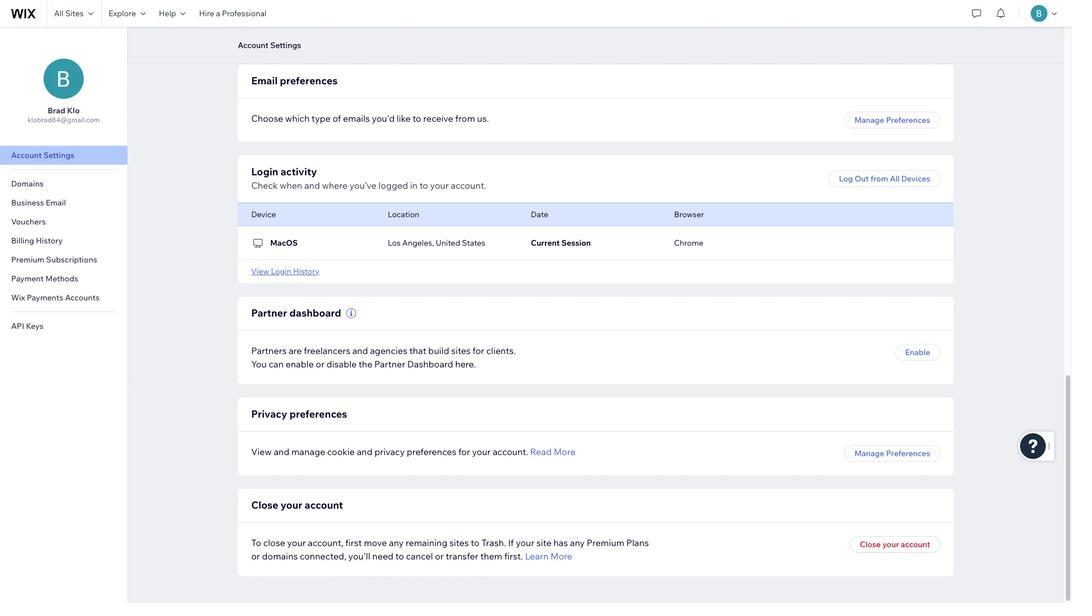 Task type: vqa. For each thing, say whether or not it's contained in the screenshot.
12
no



Task type: locate. For each thing, give the bounding box(es) containing it.
0 vertical spatial partner
[[251, 306, 287, 319]]

account settings inside the account settings button
[[238, 40, 301, 50]]

email down domains link
[[46, 198, 66, 208]]

manage preferences button
[[845, 111, 941, 128], [845, 445, 941, 462]]

1 horizontal spatial history
[[293, 266, 320, 276]]

1 preferences from the top
[[886, 115, 931, 125]]

1 horizontal spatial account.
[[493, 446, 528, 457]]

from inside button
[[871, 173, 889, 183]]

settings inside account settings link
[[44, 150, 74, 160]]

1 horizontal spatial close
[[860, 539, 881, 549]]

0 vertical spatial view
[[251, 266, 269, 276]]

1 vertical spatial email
[[46, 198, 66, 208]]

premium left plans
[[587, 537, 625, 548]]

1 vertical spatial view
[[251, 446, 272, 457]]

1 vertical spatial sites
[[450, 537, 469, 548]]

0 horizontal spatial close
[[251, 499, 278, 511]]

transfer
[[446, 550, 479, 562]]

view down privacy
[[251, 446, 272, 457]]

0 vertical spatial preferences
[[886, 115, 931, 125]]

and down activity
[[304, 180, 320, 191]]

1 vertical spatial wix
[[11, 293, 25, 303]]

2 view from the top
[[251, 446, 272, 457]]

1 horizontal spatial for
[[473, 345, 484, 356]]

2 preferences from the top
[[886, 448, 931, 458]]

location
[[388, 209, 420, 219]]

0 vertical spatial from
[[455, 113, 475, 124]]

and inside login activity check when and where you've logged in to your account.
[[304, 180, 320, 191]]

date
[[531, 209, 549, 219]]

1 vertical spatial premium
[[587, 537, 625, 548]]

first
[[345, 537, 362, 548]]

log
[[839, 173, 853, 183]]

1 vertical spatial all
[[890, 173, 900, 183]]

device
[[251, 209, 276, 219]]

in
[[441, 27, 447, 37], [410, 180, 418, 191]]

0 vertical spatial login
[[251, 165, 278, 178]]

preferences for privacy preferences
[[886, 448, 931, 458]]

keys
[[26, 321, 43, 331]]

1 horizontal spatial account
[[238, 40, 269, 50]]

1 vertical spatial account settings
[[11, 150, 74, 160]]

devices
[[902, 173, 931, 183]]

1 horizontal spatial disable
[[327, 358, 357, 369]]

preferences for email preferences
[[280, 74, 338, 87]]

1 vertical spatial manage
[[855, 448, 885, 458]]

learn more link
[[525, 549, 573, 563]]

preferences up the "manage"
[[290, 407, 347, 420]]

your
[[471, 27, 487, 37], [430, 180, 449, 191], [472, 446, 491, 457], [281, 499, 302, 511], [287, 537, 306, 548], [516, 537, 535, 548], [883, 539, 899, 549]]

manage preferences for privacy preferences
[[855, 448, 931, 458]]

1 vertical spatial account.
[[493, 446, 528, 457]]

1 vertical spatial close
[[860, 539, 881, 549]]

like
[[397, 113, 411, 124]]

login down "macos"
[[271, 266, 291, 276]]

0 vertical spatial premium
[[11, 255, 44, 265]]

enable
[[286, 358, 314, 369]]

all
[[54, 8, 64, 18], [890, 173, 900, 183]]

to inside login activity check when and where you've logged in to your account.
[[420, 180, 428, 191]]

1 view from the top
[[251, 266, 269, 276]]

0 vertical spatial preferences
[[280, 74, 338, 87]]

1 vertical spatial preferences
[[290, 407, 347, 420]]

1 horizontal spatial close your account
[[860, 539, 931, 549]]

los angeles, united states
[[388, 238, 486, 248]]

1 horizontal spatial in
[[441, 27, 447, 37]]

any up need
[[389, 537, 404, 548]]

0 vertical spatial manage preferences button
[[845, 111, 941, 128]]

view up partner dashboard
[[251, 266, 269, 276]]

manage for email preferences
[[855, 115, 885, 125]]

0 horizontal spatial all
[[54, 8, 64, 18]]

vouchers link
[[0, 212, 127, 231]]

premium up payment
[[11, 255, 44, 265]]

0 vertical spatial all
[[54, 8, 64, 18]]

2 manage preferences button from the top
[[845, 445, 941, 462]]

0 horizontal spatial settings
[[44, 150, 74, 160]]

account settings up domains
[[11, 150, 74, 160]]

disable right you
[[278, 27, 304, 37]]

0 vertical spatial history
[[36, 236, 63, 246]]

history inside "sidebar" element
[[36, 236, 63, 246]]

1 manage preferences button from the top
[[845, 111, 941, 128]]

manage
[[855, 115, 885, 125], [855, 448, 885, 458]]

in right logged
[[410, 180, 418, 191]]

freelancers
[[304, 345, 350, 356]]

0 vertical spatial account
[[238, 40, 269, 50]]

account. inside login activity check when and where you've logged in to your account.
[[451, 180, 486, 191]]

preferences
[[280, 74, 338, 87], [290, 407, 347, 420], [407, 446, 457, 457]]

to right need
[[396, 550, 404, 562]]

to right logged
[[420, 180, 428, 191]]

los
[[388, 238, 401, 248]]

preferences up which
[[280, 74, 338, 87]]

view
[[251, 266, 269, 276], [251, 446, 272, 457]]

account,
[[308, 537, 343, 548]]

1 vertical spatial preferences
[[886, 448, 931, 458]]

all left "devices"
[[890, 173, 900, 183]]

1 horizontal spatial account
[[901, 539, 931, 549]]

first.
[[504, 550, 523, 562]]

using
[[449, 27, 469, 37]]

read more link
[[530, 445, 576, 458]]

1 vertical spatial manage preferences button
[[845, 445, 941, 462]]

1 horizontal spatial settings
[[270, 40, 301, 50]]

to
[[251, 537, 261, 548]]

log
[[427, 27, 439, 37]]

1 horizontal spatial or
[[316, 358, 325, 369]]

and up the the
[[352, 345, 368, 356]]

partner
[[251, 306, 287, 319], [375, 358, 405, 369]]

browser
[[674, 209, 704, 219]]

from right out
[[871, 173, 889, 183]]

you'll left 'still'
[[354, 27, 374, 37]]

more right read
[[554, 446, 576, 457]]

settings inside the account settings button
[[270, 40, 301, 50]]

0 horizontal spatial account settings
[[11, 150, 74, 160]]

all left sites
[[54, 8, 64, 18]]

disable down freelancers
[[327, 358, 357, 369]]

0 horizontal spatial in
[[410, 180, 418, 191]]

0 vertical spatial for
[[473, 345, 484, 356]]

any right has
[[570, 537, 585, 548]]

1 vertical spatial for
[[459, 446, 470, 457]]

history up the premium subscriptions
[[36, 236, 63, 246]]

1 vertical spatial more
[[551, 550, 573, 562]]

account settings
[[238, 40, 301, 50], [11, 150, 74, 160]]

1 vertical spatial settings
[[44, 150, 74, 160]]

1 vertical spatial you'll
[[348, 550, 370, 562]]

if right *
[[256, 27, 261, 37]]

0 horizontal spatial wix
[[11, 293, 25, 303]]

account inside button
[[238, 40, 269, 50]]

account down *
[[238, 40, 269, 50]]

1 vertical spatial disable
[[327, 358, 357, 369]]

payment methods
[[11, 274, 78, 284]]

log out from all devices button
[[829, 170, 941, 187]]

account up domains
[[11, 150, 42, 160]]

sites up transfer
[[450, 537, 469, 548]]

to close your account, first move any remaining sites to trash. if your site has any premium plans or domains connected, you'll need to cancel or transfer them first.
[[251, 537, 649, 562]]

enable button
[[895, 344, 941, 361]]

1 manage preferences from the top
[[855, 115, 931, 125]]

2 any from the left
[[570, 537, 585, 548]]

account settings link
[[0, 146, 127, 165]]

methods
[[45, 274, 78, 284]]

2 manage from the top
[[855, 448, 885, 458]]

0 vertical spatial disable
[[278, 27, 304, 37]]

0 horizontal spatial account
[[305, 499, 343, 511]]

or down remaining at the bottom left of page
[[435, 550, 444, 562]]

manage
[[292, 446, 325, 457]]

0 horizontal spatial partner
[[251, 306, 287, 319]]

1 vertical spatial account
[[11, 150, 42, 160]]

close inside button
[[860, 539, 881, 549]]

agencies
[[370, 345, 408, 356]]

1 horizontal spatial account settings
[[238, 40, 301, 50]]

your inside login activity check when and where you've logged in to your account.
[[430, 180, 449, 191]]

0 horizontal spatial from
[[455, 113, 475, 124]]

current
[[531, 238, 560, 248]]

0 horizontal spatial any
[[389, 537, 404, 548]]

in inside login activity check when and where you've logged in to your account.
[[410, 180, 418, 191]]

still
[[375, 27, 388, 37]]

2 manage preferences from the top
[[855, 448, 931, 458]]

account settings for the account settings button
[[238, 40, 301, 50]]

choose which type of emails you'd like to receive from us.
[[251, 113, 489, 124]]

email
[[251, 74, 278, 87], [46, 198, 66, 208]]

1 vertical spatial manage preferences
[[855, 448, 931, 458]]

help button
[[152, 0, 192, 27]]

klo
[[67, 106, 80, 116]]

0 horizontal spatial premium
[[11, 255, 44, 265]]

0 vertical spatial if
[[256, 27, 261, 37]]

payment methods link
[[0, 269, 127, 288]]

be
[[390, 27, 399, 37]]

1 vertical spatial partner
[[375, 358, 405, 369]]

from
[[455, 113, 475, 124], [871, 173, 889, 183]]

wix down payment
[[11, 293, 25, 303]]

1 horizontal spatial if
[[508, 537, 514, 548]]

preferences right privacy
[[407, 446, 457, 457]]

payment
[[11, 274, 44, 284]]

and
[[526, 27, 539, 37], [304, 180, 320, 191], [352, 345, 368, 356], [274, 446, 290, 457], [357, 446, 373, 457]]

1 horizontal spatial all
[[890, 173, 900, 183]]

history
[[36, 236, 63, 246], [293, 266, 320, 276]]

0 vertical spatial settings
[[270, 40, 301, 50]]

login
[[251, 165, 278, 178], [271, 266, 291, 276]]

settings up domains link
[[44, 150, 74, 160]]

plans
[[627, 537, 649, 548]]

1 vertical spatial close your account
[[860, 539, 931, 549]]

0 horizontal spatial history
[[36, 236, 63, 246]]

sites up here.
[[451, 345, 471, 356]]

0 vertical spatial account.
[[451, 180, 486, 191]]

to left log
[[418, 27, 426, 37]]

in right log
[[441, 27, 447, 37]]

wix left the email
[[489, 27, 502, 37]]

1 horizontal spatial premium
[[587, 537, 625, 548]]

us.
[[477, 113, 489, 124]]

1 horizontal spatial email
[[251, 74, 278, 87]]

1 manage from the top
[[855, 115, 885, 125]]

premium inside to close your account, first move any remaining sites to trash. if your site has any premium plans or domains connected, you'll need to cancel or transfer them first.
[[587, 537, 625, 548]]

or down freelancers
[[316, 358, 325, 369]]

more down has
[[551, 550, 573, 562]]

account settings inside account settings link
[[11, 150, 74, 160]]

1 horizontal spatial wix
[[489, 27, 502, 37]]

0 vertical spatial close your account
[[251, 499, 343, 511]]

login up check
[[251, 165, 278, 178]]

email down the account settings button
[[251, 74, 278, 87]]

partner inside "partners are freelancers and agencies that build sites for clients. you can enable or disable the partner dashboard here."
[[375, 358, 405, 369]]

1 vertical spatial account
[[901, 539, 931, 549]]

you'll down first
[[348, 550, 370, 562]]

0 horizontal spatial disable
[[278, 27, 304, 37]]

0 horizontal spatial for
[[459, 446, 470, 457]]

1 vertical spatial if
[[508, 537, 514, 548]]

view for view login history
[[251, 266, 269, 276]]

0 vertical spatial sites
[[451, 345, 471, 356]]

billing history
[[11, 236, 63, 246]]

1 horizontal spatial from
[[871, 173, 889, 183]]

disable inside "partners are freelancers and agencies that build sites for clients. you can enable or disable the partner dashboard here."
[[327, 358, 357, 369]]

email inside business email link
[[46, 198, 66, 208]]

0 vertical spatial account settings
[[238, 40, 301, 50]]

settings down you
[[270, 40, 301, 50]]

help
[[159, 8, 176, 18]]

wix payments accounts link
[[0, 288, 127, 307]]

need
[[372, 550, 394, 562]]

0 vertical spatial email
[[251, 74, 278, 87]]

and right cookie
[[357, 446, 373, 457]]

0 vertical spatial account
[[305, 499, 343, 511]]

history down "macos"
[[293, 266, 320, 276]]

api keys
[[11, 321, 43, 331]]

and inside "partners are freelancers and agencies that build sites for clients. you can enable or disable the partner dashboard here."
[[352, 345, 368, 356]]

1 vertical spatial from
[[871, 173, 889, 183]]

has
[[554, 537, 568, 548]]

from left the us.
[[455, 113, 475, 124]]

0 horizontal spatial account.
[[451, 180, 486, 191]]

close your account button
[[850, 536, 941, 553]]

you'll inside to close your account, first move any remaining sites to trash. if your site has any premium plans or domains connected, you'll need to cancel or transfer them first.
[[348, 550, 370, 562]]

domains
[[11, 179, 44, 189]]

1 horizontal spatial partner
[[375, 358, 405, 369]]

settings
[[270, 40, 301, 50], [44, 150, 74, 160]]

account settings button
[[232, 37, 307, 54]]

partner up partners
[[251, 306, 287, 319]]

logins,
[[329, 27, 353, 37]]

account inside "sidebar" element
[[11, 150, 42, 160]]

close
[[263, 537, 285, 548]]

or down to
[[251, 550, 260, 562]]

angeles,
[[402, 238, 434, 248]]

1 vertical spatial in
[[410, 180, 418, 191]]

0 vertical spatial close
[[251, 499, 278, 511]]

2 horizontal spatial or
[[435, 550, 444, 562]]

account
[[238, 40, 269, 50], [11, 150, 42, 160]]

0 horizontal spatial account
[[11, 150, 42, 160]]

0 vertical spatial manage
[[855, 115, 885, 125]]

0 vertical spatial manage preferences
[[855, 115, 931, 125]]

for
[[473, 345, 484, 356], [459, 446, 470, 457]]

0 horizontal spatial email
[[46, 198, 66, 208]]

1 horizontal spatial any
[[570, 537, 585, 548]]

hire a professional
[[199, 8, 267, 18]]

preferences for email preferences
[[886, 115, 931, 125]]

if up first.
[[508, 537, 514, 548]]

account settings down you
[[238, 40, 301, 50]]

partner down agencies
[[375, 358, 405, 369]]

api keys link
[[0, 317, 127, 336]]



Task type: describe. For each thing, give the bounding box(es) containing it.
password.
[[541, 27, 578, 37]]

of
[[333, 113, 341, 124]]

clients.
[[486, 345, 516, 356]]

choose
[[251, 113, 283, 124]]

hire a professional link
[[192, 0, 273, 27]]

all sites
[[54, 8, 84, 18]]

for inside "partners are freelancers and agencies that build sites for clients. you can enable or disable the partner dashboard here."
[[473, 345, 484, 356]]

billing
[[11, 236, 34, 246]]

to right like
[[413, 113, 421, 124]]

privacy preferences
[[251, 407, 347, 420]]

current session
[[531, 238, 591, 248]]

premium inside premium subscriptions link
[[11, 255, 44, 265]]

login activity check when and where you've logged in to your account.
[[251, 165, 486, 191]]

business email
[[11, 198, 66, 208]]

1 any from the left
[[389, 537, 404, 548]]

view login history
[[251, 266, 320, 276]]

privacy
[[251, 407, 287, 420]]

brad klo klobrad84@gmail.com
[[28, 106, 100, 124]]

cookie
[[327, 446, 355, 457]]

0 horizontal spatial or
[[251, 550, 260, 562]]

which
[[285, 113, 310, 124]]

email
[[504, 27, 524, 37]]

settings for account settings link
[[44, 150, 74, 160]]

close your account inside button
[[860, 539, 931, 549]]

move
[[364, 537, 387, 548]]

cancel
[[406, 550, 433, 562]]

partners are freelancers and agencies that build sites for clients. you can enable or disable the partner dashboard here.
[[251, 345, 516, 369]]

account for account settings link
[[11, 150, 42, 160]]

all inside log out from all devices button
[[890, 173, 900, 183]]

account settings for account settings link
[[11, 150, 74, 160]]

2 vertical spatial preferences
[[407, 446, 457, 457]]

trash.
[[482, 537, 506, 548]]

domains link
[[0, 174, 127, 193]]

api
[[11, 321, 24, 331]]

sites inside "partners are freelancers and agencies that build sites for clients. you can enable or disable the partner dashboard here."
[[451, 345, 471, 356]]

hire
[[199, 8, 214, 18]]

out
[[855, 173, 869, 183]]

privacy
[[375, 446, 405, 457]]

explore
[[109, 8, 136, 18]]

account for the account settings button
[[238, 40, 269, 50]]

professional
[[222, 8, 267, 18]]

chrome
[[674, 238, 704, 248]]

where
[[322, 180, 348, 191]]

0 vertical spatial in
[[441, 27, 447, 37]]

brad
[[48, 106, 65, 116]]

manage preferences button for email preferences
[[845, 111, 941, 128]]

0 vertical spatial wix
[[489, 27, 502, 37]]

settings for the account settings button
[[270, 40, 301, 50]]

manage preferences button for privacy preferences
[[845, 445, 941, 462]]

or inside "partners are freelancers and agencies that build sites for clients. you can enable or disable the partner dashboard here."
[[316, 358, 325, 369]]

domains
[[262, 550, 298, 562]]

session
[[562, 238, 591, 248]]

you
[[251, 358, 267, 369]]

0 horizontal spatial close your account
[[251, 499, 343, 511]]

and left the "manage"
[[274, 446, 290, 457]]

login inside login activity check when and where you've logged in to your account.
[[251, 165, 278, 178]]

macos
[[270, 238, 298, 248]]

payments
[[27, 293, 63, 303]]

0 vertical spatial more
[[554, 446, 576, 457]]

learn more
[[525, 550, 573, 562]]

sidebar element
[[0, 27, 128, 603]]

0 horizontal spatial if
[[256, 27, 261, 37]]

them
[[481, 550, 502, 562]]

connected,
[[300, 550, 346, 562]]

emails
[[343, 113, 370, 124]]

premium subscriptions
[[11, 255, 97, 265]]

*
[[251, 27, 254, 37]]

subscriptions
[[46, 255, 97, 265]]

view login history button
[[251, 266, 320, 276]]

a
[[216, 8, 220, 18]]

states
[[462, 238, 486, 248]]

activity
[[281, 165, 317, 178]]

manage for privacy preferences
[[855, 448, 885, 458]]

1 vertical spatial login
[[271, 266, 291, 276]]

can
[[269, 358, 284, 369]]

partners
[[251, 345, 287, 356]]

you'd
[[372, 113, 395, 124]]

dashboard
[[289, 306, 341, 319]]

type
[[312, 113, 331, 124]]

able
[[401, 27, 416, 37]]

manage preferences for email preferences
[[855, 115, 931, 125]]

account inside the close your account button
[[901, 539, 931, 549]]

premium subscriptions link
[[0, 250, 127, 269]]

partner dashboard
[[251, 306, 341, 319]]

logged
[[379, 180, 408, 191]]

check
[[251, 180, 278, 191]]

enable
[[905, 347, 931, 357]]

when
[[280, 180, 302, 191]]

sites inside to close your account, first move any remaining sites to trash. if your site has any premium plans or domains connected, you'll need to cancel or transfer them first.
[[450, 537, 469, 548]]

build
[[428, 345, 449, 356]]

that
[[410, 345, 426, 356]]

united
[[436, 238, 460, 248]]

are
[[289, 345, 302, 356]]

sites
[[65, 8, 84, 18]]

your inside button
[[883, 539, 899, 549]]

view for view and manage cookie and privacy preferences for your account. read more
[[251, 446, 272, 457]]

email preferences
[[251, 74, 338, 87]]

preferences for privacy preferences
[[290, 407, 347, 420]]

wix inside "link"
[[11, 293, 25, 303]]

if inside to close your account, first move any remaining sites to trash. if your site has any premium plans or domains connected, you'll need to cancel or transfer them first.
[[508, 537, 514, 548]]

you
[[263, 27, 276, 37]]

business
[[11, 198, 44, 208]]

wix payments accounts
[[11, 293, 100, 303]]

0 vertical spatial you'll
[[354, 27, 374, 37]]

and right the email
[[526, 27, 539, 37]]

to left trash.
[[471, 537, 480, 548]]

accounts
[[65, 293, 100, 303]]

vouchers
[[11, 217, 46, 227]]

site
[[537, 537, 552, 548]]

read
[[530, 446, 552, 457]]

1 vertical spatial history
[[293, 266, 320, 276]]



